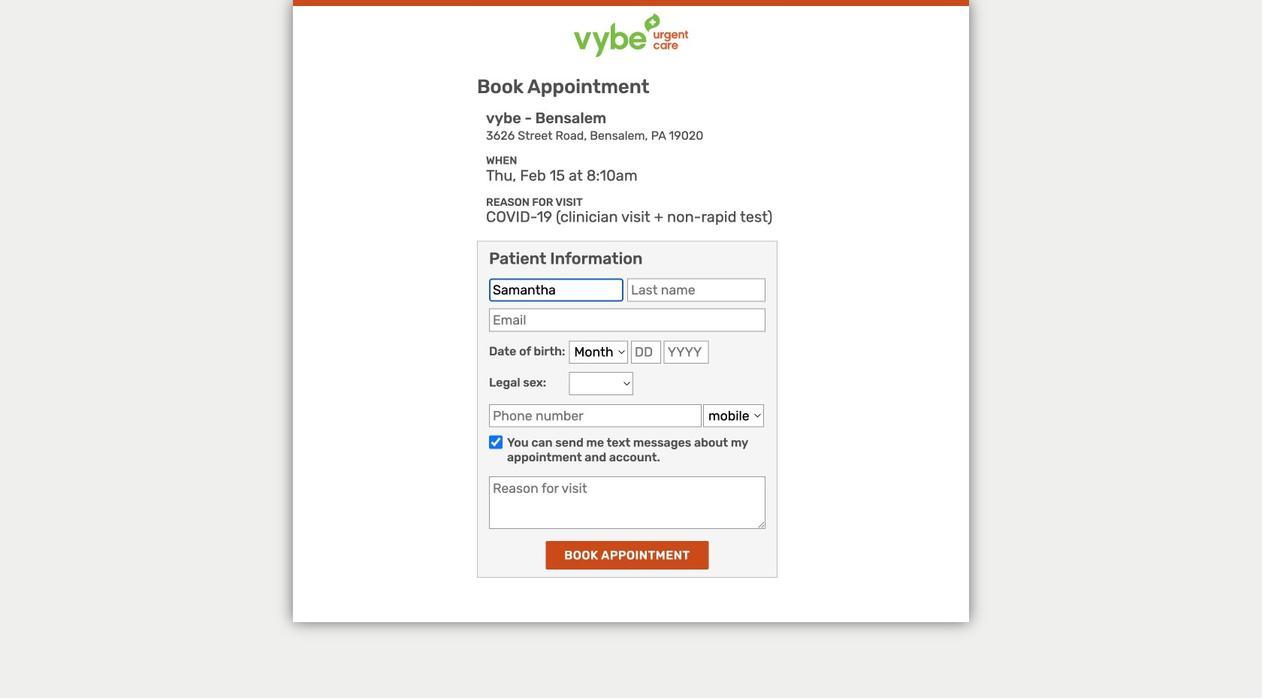 Task type: describe. For each thing, give the bounding box(es) containing it.
Reason for visit text field
[[489, 477, 766, 529]]

Email email field
[[489, 309, 766, 332]]

First name field
[[489, 279, 624, 302]]

Date of birth day number field
[[631, 341, 661, 364]]

Phone number telephone field
[[489, 404, 702, 427]]

vybe urgent care image
[[574, 14, 689, 57]]

Last name field
[[628, 279, 766, 302]]



Task type: locate. For each thing, give the bounding box(es) containing it.
Date of birth year number field
[[664, 341, 709, 364]]

None checkbox
[[489, 436, 503, 449]]



